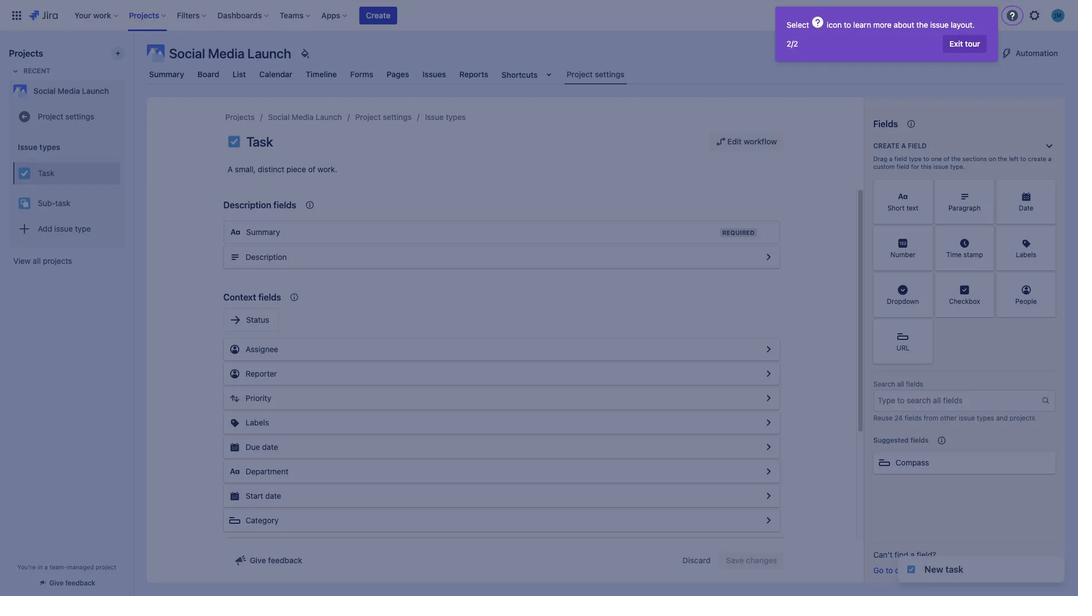 Task type: describe. For each thing, give the bounding box(es) containing it.
1 vertical spatial give
[[49, 580, 64, 588]]

issue left layout. on the top right of the page
[[930, 20, 949, 29]]

task icon image
[[907, 566, 916, 575]]

left
[[1009, 155, 1019, 162]]

fields
[[873, 119, 898, 129]]

assignee
[[246, 345, 278, 354]]

status
[[246, 315, 269, 325]]

for
[[911, 163, 919, 170]]

Search field
[[867, 6, 978, 24]]

priority button
[[223, 388, 780, 410]]

0 vertical spatial give feedback
[[250, 556, 302, 566]]

fields left this link will be opened in a new tab image
[[924, 566, 943, 576]]

issue types for issue types 'link'
[[425, 112, 466, 122]]

tour
[[965, 39, 980, 48]]

start date button
[[223, 486, 780, 508]]

view all projects link
[[9, 251, 125, 271]]

1 horizontal spatial project settings
[[355, 112, 412, 122]]

all for view
[[33, 256, 41, 266]]

time
[[946, 251, 962, 259]]

open field configuration image for start date
[[762, 490, 775, 503]]

a right find
[[911, 551, 915, 560]]

1 vertical spatial social media launch link
[[268, 111, 342, 124]]

field for create
[[908, 142, 927, 150]]

create a field
[[873, 142, 927, 150]]

group containing issue types
[[13, 132, 120, 247]]

exit
[[949, 39, 963, 48]]

small,
[[235, 165, 256, 174]]

issue type icon image
[[228, 135, 241, 149]]

new
[[925, 565, 943, 575]]

workflow
[[744, 137, 777, 146]]

create for create a field
[[873, 142, 900, 150]]

edit
[[727, 137, 742, 146]]

team-
[[50, 564, 67, 571]]

field?
[[917, 551, 936, 560]]

issues link
[[420, 65, 448, 85]]

1 horizontal spatial launch
[[247, 46, 291, 61]]

0 horizontal spatial settings
[[65, 112, 94, 121]]

more
[[873, 20, 892, 29]]

about
[[894, 20, 914, 29]]

0 horizontal spatial give feedback button
[[32, 575, 102, 593]]

reuse
[[873, 414, 893, 423]]

compass button
[[873, 452, 1056, 475]]

create button
[[359, 6, 397, 24]]

1 horizontal spatial project settings link
[[355, 111, 412, 124]]

create banner
[[0, 0, 1078, 31]]

0 horizontal spatial media
[[58, 86, 80, 96]]

open field configuration image for category
[[762, 515, 775, 528]]

fields left more information about the context fields image
[[273, 200, 296, 210]]

open field configuration image for labels
[[762, 417, 775, 430]]

board
[[197, 70, 219, 79]]

more information about the context fields image
[[288, 291, 301, 304]]

reports
[[459, 70, 488, 79]]

add
[[38, 224, 52, 233]]

to up this
[[924, 155, 929, 162]]

paragraph
[[948, 204, 981, 213]]

fields left more information about the suggested fields image
[[911, 437, 929, 445]]

you're in a team-managed project
[[17, 564, 116, 571]]

0 horizontal spatial social media launch link
[[9, 80, 120, 102]]

0 horizontal spatial projects
[[9, 48, 43, 58]]

2 vertical spatial field
[[897, 163, 909, 170]]

short
[[888, 204, 905, 213]]

create for create
[[366, 10, 391, 20]]

1 horizontal spatial project
[[355, 112, 381, 122]]

projects link
[[225, 111, 255, 124]]

people
[[1015, 298, 1037, 306]]

1 vertical spatial social media launch
[[33, 86, 109, 96]]

issue for group containing issue types
[[18, 142, 37, 152]]

task link
[[13, 162, 120, 185]]

description for description fields
[[223, 200, 271, 210]]

icon to learn more about the issue layout.
[[825, 20, 975, 29]]

2 horizontal spatial social
[[268, 112, 290, 122]]

24
[[895, 414, 903, 423]]

you're
[[17, 564, 36, 571]]

collapse recent projects image
[[9, 65, 22, 78]]

priority
[[246, 394, 271, 403]]

issue inside button
[[54, 224, 73, 233]]

a right in
[[44, 564, 48, 571]]

drag
[[873, 155, 887, 162]]

text
[[907, 204, 919, 213]]

1 vertical spatial give feedback
[[49, 580, 95, 588]]

new task
[[925, 565, 964, 575]]

2 vertical spatial social media launch
[[268, 112, 342, 122]]

create
[[1028, 155, 1047, 162]]

0 horizontal spatial project settings
[[38, 112, 94, 121]]

search all fields
[[873, 381, 923, 389]]

2 vertical spatial launch
[[316, 112, 342, 122]]

1 horizontal spatial labels
[[1016, 251, 1037, 259]]

0 horizontal spatial feedback
[[65, 580, 95, 588]]

0 horizontal spatial projects
[[43, 256, 72, 266]]

1 horizontal spatial give feedback button
[[228, 552, 309, 570]]

2 horizontal spatial project settings
[[567, 69, 625, 79]]

open field configuration image for department
[[762, 466, 775, 479]]

a small, distinct piece of work.
[[228, 165, 337, 174]]

exit tour button
[[943, 35, 987, 53]]

start date
[[246, 492, 281, 501]]

task for sub-task
[[55, 198, 70, 208]]

go to custom fields link
[[873, 566, 954, 577]]

due date
[[246, 443, 278, 452]]

sub-task
[[38, 198, 70, 208]]

calendar link
[[257, 65, 295, 85]]

go to custom fields
[[873, 566, 943, 576]]

department button
[[223, 461, 780, 483]]

description fields
[[223, 200, 296, 210]]

to right icon
[[844, 20, 851, 29]]

help image
[[811, 16, 825, 29]]

icon
[[827, 20, 842, 29]]

timeline link
[[304, 65, 339, 85]]

1 vertical spatial of
[[308, 165, 315, 174]]

a down the 'more information about the fields' icon
[[901, 142, 906, 150]]

custom inside drag a field type to one of the sections on the left to create a custom field for this issue type.
[[873, 163, 895, 170]]

0 horizontal spatial project settings link
[[13, 106, 120, 128]]

2 vertical spatial types
[[977, 414, 994, 423]]

to inside go to custom fields link
[[886, 566, 893, 576]]

managed
[[67, 564, 94, 571]]

in
[[37, 564, 43, 571]]

1 horizontal spatial summary
[[246, 228, 280, 237]]

a
[[228, 165, 233, 174]]

open field configuration image for due date
[[762, 441, 775, 455]]

1 vertical spatial projects
[[225, 112, 255, 122]]

Type to search all fields text field
[[875, 391, 1041, 411]]

list link
[[230, 65, 248, 85]]

more information about the suggested fields image
[[935, 434, 949, 448]]

2 horizontal spatial the
[[998, 155, 1007, 162]]

0 vertical spatial media
[[208, 46, 245, 61]]

on
[[989, 155, 996, 162]]

this link will be opened in a new tab image
[[946, 567, 954, 576]]

view all projects
[[13, 256, 72, 266]]

date for due date
[[262, 443, 278, 452]]

due date button
[[223, 437, 780, 459]]



Task type: locate. For each thing, give the bounding box(es) containing it.
1 horizontal spatial give feedback
[[250, 556, 302, 566]]

2 horizontal spatial project
[[567, 69, 593, 79]]

0 horizontal spatial social
[[33, 86, 56, 96]]

types for issue types 'link'
[[446, 112, 466, 122]]

0 horizontal spatial task
[[38, 168, 54, 178]]

open field configuration image for reporter
[[762, 368, 775, 381]]

date right start
[[265, 492, 281, 501]]

0 horizontal spatial create
[[366, 10, 391, 20]]

0 vertical spatial projects
[[43, 256, 72, 266]]

1 horizontal spatial of
[[944, 155, 950, 162]]

0 vertical spatial custom
[[873, 163, 895, 170]]

open field configuration image inside assignee button
[[762, 343, 775, 357]]

0 vertical spatial give feedback button
[[228, 552, 309, 570]]

description inside button
[[246, 253, 287, 262]]

1 vertical spatial give feedback button
[[32, 575, 102, 593]]

issue types
[[425, 112, 466, 122], [18, 142, 60, 152]]

issue types up the task group
[[18, 142, 60, 152]]

to right go
[[886, 566, 893, 576]]

exit tour
[[949, 39, 980, 48]]

2 open field configuration image from the top
[[762, 343, 775, 357]]

type up for at the right of page
[[909, 155, 922, 162]]

1 vertical spatial create
[[873, 142, 900, 150]]

drag a field type to one of the sections on the left to create a custom field for this issue type.
[[873, 155, 1052, 170]]

1 horizontal spatial projects
[[1010, 414, 1035, 423]]

0 vertical spatial labels
[[1016, 251, 1037, 259]]

all for search
[[897, 381, 904, 389]]

open field configuration image
[[762, 392, 775, 406], [762, 466, 775, 479], [762, 515, 775, 528]]

open field configuration image inside start date button
[[762, 490, 775, 503]]

types left and
[[977, 414, 994, 423]]

labels button
[[223, 412, 780, 434]]

summary inside summary link
[[149, 70, 184, 79]]

date for start date
[[265, 492, 281, 501]]

field down create a field
[[894, 155, 907, 162]]

search image
[[871, 11, 880, 20]]

suggested fields
[[873, 437, 929, 445]]

and
[[996, 414, 1008, 423]]

1 vertical spatial summary
[[246, 228, 280, 237]]

open field configuration image inside labels button
[[762, 417, 775, 430]]

primary element
[[7, 0, 867, 31]]

social media launch link down recent
[[9, 80, 120, 102]]

0 horizontal spatial type
[[75, 224, 91, 233]]

category
[[246, 516, 279, 526]]

custom down drag
[[873, 163, 895, 170]]

labels down priority
[[246, 418, 269, 428]]

task up add issue type
[[55, 198, 70, 208]]

0 horizontal spatial labels
[[246, 418, 269, 428]]

other
[[940, 414, 957, 423]]

0 vertical spatial social media launch link
[[9, 80, 120, 102]]

3 open field configuration image from the top
[[762, 515, 775, 528]]

1 vertical spatial issue
[[18, 142, 37, 152]]

forms link
[[348, 65, 376, 85]]

2/2
[[787, 39, 798, 48]]

automation image
[[1000, 47, 1014, 60]]

task inside button
[[946, 565, 964, 575]]

fields right "24"
[[905, 414, 922, 423]]

issue
[[425, 112, 444, 122], [18, 142, 37, 152]]

social media launch up list
[[169, 46, 291, 61]]

the up type.
[[951, 155, 961, 162]]

fields right search
[[906, 381, 923, 389]]

recent
[[23, 67, 50, 75]]

task group
[[13, 158, 120, 188]]

1 horizontal spatial media
[[208, 46, 245, 61]]

task up sub-
[[38, 168, 54, 178]]

all right search
[[897, 381, 904, 389]]

can't
[[873, 551, 893, 560]]

task
[[246, 134, 273, 150], [38, 168, 54, 178]]

2 horizontal spatial settings
[[595, 69, 625, 79]]

2 horizontal spatial launch
[[316, 112, 342, 122]]

0 vertical spatial of
[[944, 155, 950, 162]]

number
[[891, 251, 916, 259]]

1 vertical spatial date
[[265, 492, 281, 501]]

all
[[33, 256, 41, 266], [897, 381, 904, 389]]

open field configuration image inside reporter button
[[762, 368, 775, 381]]

description
[[223, 200, 271, 210], [246, 253, 287, 262]]

1 vertical spatial all
[[897, 381, 904, 389]]

description for description
[[246, 253, 287, 262]]

3 open field configuration image from the top
[[762, 368, 775, 381]]

pages link
[[385, 65, 411, 85]]

discard button
[[676, 552, 717, 570]]

board link
[[195, 65, 222, 85]]

custom
[[873, 163, 895, 170], [895, 566, 922, 576]]

1 horizontal spatial social
[[169, 46, 205, 61]]

1 horizontal spatial give
[[250, 556, 266, 566]]

view
[[13, 256, 31, 266]]

tab list containing project settings
[[140, 65, 1071, 85]]

issue types inside group
[[18, 142, 60, 152]]

open field configuration image inside department button
[[762, 466, 775, 479]]

projects down add issue type
[[43, 256, 72, 266]]

1 horizontal spatial task
[[946, 565, 964, 575]]

projects up recent
[[9, 48, 43, 58]]

description button
[[223, 246, 780, 269]]

date
[[1019, 204, 1034, 213]]

open field configuration image inside priority button
[[762, 392, 775, 406]]

project settings link down pages link
[[355, 111, 412, 124]]

2 vertical spatial open field configuration image
[[762, 515, 775, 528]]

6 open field configuration image from the top
[[762, 490, 775, 503]]

types inside group
[[39, 142, 60, 152]]

the
[[917, 20, 928, 29], [951, 155, 961, 162], [998, 155, 1007, 162]]

of right one
[[944, 155, 950, 162]]

field left for at the right of page
[[897, 163, 909, 170]]

more information about the fields image
[[905, 117, 918, 131]]

social media launch link down the timeline link
[[268, 111, 342, 124]]

give
[[250, 556, 266, 566], [49, 580, 64, 588]]

0 vertical spatial summary
[[149, 70, 184, 79]]

automation
[[1016, 48, 1058, 58]]

summary down the description fields at top left
[[246, 228, 280, 237]]

labels
[[1016, 251, 1037, 259], [246, 418, 269, 428]]

date inside button
[[262, 443, 278, 452]]

labels inside button
[[246, 418, 269, 428]]

project settings link down recent
[[13, 106, 120, 128]]

0 vertical spatial social
[[169, 46, 205, 61]]

more information about the context fields image
[[303, 199, 316, 212]]

department
[[246, 467, 288, 477]]

0 vertical spatial launch
[[247, 46, 291, 61]]

jira image
[[29, 9, 58, 22], [29, 9, 58, 22]]

projects up issue type icon
[[225, 112, 255, 122]]

0 horizontal spatial task
[[55, 198, 70, 208]]

issue types for group containing issue types
[[18, 142, 60, 152]]

1 vertical spatial launch
[[82, 86, 109, 96]]

project
[[567, 69, 593, 79], [38, 112, 63, 121], [355, 112, 381, 122]]

1 open field configuration image from the top
[[762, 251, 775, 264]]

0 horizontal spatial issue types
[[18, 142, 60, 152]]

social right projects link
[[268, 112, 290, 122]]

0 horizontal spatial give feedback
[[49, 580, 95, 588]]

type down the sub-task link
[[75, 224, 91, 233]]

1 vertical spatial open field configuration image
[[762, 466, 775, 479]]

of inside drag a field type to one of the sections on the left to create a custom field for this issue type.
[[944, 155, 950, 162]]

0 vertical spatial type
[[909, 155, 922, 162]]

1 horizontal spatial type
[[909, 155, 922, 162]]

group
[[13, 132, 120, 247]]

0 vertical spatial task
[[55, 198, 70, 208]]

a right the create
[[1048, 155, 1052, 162]]

give feedback button down the you're in a team-managed project
[[32, 575, 102, 593]]

sections
[[963, 155, 987, 162]]

issue right "add" on the left top of page
[[54, 224, 73, 233]]

labels up people
[[1016, 251, 1037, 259]]

all right 'view'
[[33, 256, 41, 266]]

give down team-
[[49, 580, 64, 588]]

open field configuration image for assignee
[[762, 343, 775, 357]]

social media launch down the timeline link
[[268, 112, 342, 122]]

context
[[223, 293, 256, 303]]

discard
[[683, 556, 711, 566]]

date inside button
[[265, 492, 281, 501]]

issue right other
[[959, 414, 975, 423]]

issue
[[930, 20, 949, 29], [933, 163, 949, 170], [54, 224, 73, 233], [959, 414, 975, 423]]

feedback
[[268, 556, 302, 566], [65, 580, 95, 588]]

1 horizontal spatial the
[[951, 155, 961, 162]]

the right on
[[998, 155, 1007, 162]]

open field configuration image for priority
[[762, 392, 775, 406]]

summary left board
[[149, 70, 184, 79]]

social down recent
[[33, 86, 56, 96]]

task inside task link
[[38, 168, 54, 178]]

types up the task group
[[39, 142, 60, 152]]

open field configuration image for description
[[762, 251, 775, 264]]

short text
[[888, 204, 919, 213]]

open field configuration image inside 'description' button
[[762, 251, 775, 264]]

type inside drag a field type to one of the sections on the left to create a custom field for this issue type.
[[909, 155, 922, 162]]

calendar
[[259, 70, 292, 79]]

0 vertical spatial give
[[250, 556, 266, 566]]

0 vertical spatial feedback
[[268, 556, 302, 566]]

fields left more information about the context fields icon
[[258, 293, 281, 303]]

piece
[[287, 165, 306, 174]]

1 horizontal spatial settings
[[383, 112, 412, 122]]

0 horizontal spatial types
[[39, 142, 60, 152]]

0 horizontal spatial the
[[917, 20, 928, 29]]

0 vertical spatial types
[[446, 112, 466, 122]]

0 vertical spatial open field configuration image
[[762, 392, 775, 406]]

1 vertical spatial issue types
[[18, 142, 60, 152]]

task right new
[[946, 565, 964, 575]]

0 horizontal spatial of
[[308, 165, 315, 174]]

description down small, on the left
[[223, 200, 271, 210]]

to
[[844, 20, 851, 29], [924, 155, 929, 162], [1020, 155, 1026, 162], [886, 566, 893, 576]]

0 vertical spatial task
[[246, 134, 273, 150]]

add issue type button
[[13, 218, 120, 240]]

0 horizontal spatial launch
[[82, 86, 109, 96]]

give feedback down category
[[250, 556, 302, 566]]

1 vertical spatial projects
[[1010, 414, 1035, 423]]

a right drag
[[889, 155, 893, 162]]

issue down issues link
[[425, 112, 444, 122]]

0 horizontal spatial project
[[38, 112, 63, 121]]

types inside 'link'
[[446, 112, 466, 122]]

checkbox
[[949, 298, 980, 306]]

issue types link
[[425, 111, 466, 124]]

1 horizontal spatial task
[[246, 134, 273, 150]]

2 vertical spatial media
[[292, 112, 314, 122]]

tab list
[[140, 65, 1071, 85]]

of right piece
[[308, 165, 315, 174]]

1 horizontal spatial issue
[[425, 112, 444, 122]]

from
[[924, 414, 938, 423]]

1 vertical spatial types
[[39, 142, 60, 152]]

select
[[787, 20, 811, 29]]

feedback down managed
[[65, 580, 95, 588]]

1 horizontal spatial create
[[873, 142, 900, 150]]

suggested
[[873, 437, 909, 445]]

0 vertical spatial description
[[223, 200, 271, 210]]

can't find a field?
[[873, 551, 936, 560]]

type inside button
[[75, 224, 91, 233]]

task for new task
[[946, 565, 964, 575]]

issue inside 'link'
[[425, 112, 444, 122]]

edit workflow button
[[710, 133, 784, 151]]

distinct
[[258, 165, 284, 174]]

1 horizontal spatial issue types
[[425, 112, 466, 122]]

social
[[169, 46, 205, 61], [33, 86, 56, 96], [268, 112, 290, 122]]

timeline
[[306, 70, 337, 79]]

feedback down category
[[268, 556, 302, 566]]

1 horizontal spatial all
[[897, 381, 904, 389]]

issue inside group
[[18, 142, 37, 152]]

1 horizontal spatial feedback
[[268, 556, 302, 566]]

search
[[873, 381, 895, 389]]

2 vertical spatial social
[[268, 112, 290, 122]]

add issue type image
[[18, 223, 31, 236]]

issue up the task group
[[18, 142, 37, 152]]

issues
[[423, 70, 446, 79]]

layout.
[[951, 20, 975, 29]]

5 open field configuration image from the top
[[762, 441, 775, 455]]

1 open field configuration image from the top
[[762, 392, 775, 406]]

1 vertical spatial custom
[[895, 566, 922, 576]]

0 vertical spatial issue
[[425, 112, 444, 122]]

1 vertical spatial description
[[246, 253, 287, 262]]

0 horizontal spatial issue
[[18, 142, 37, 152]]

1 vertical spatial type
[[75, 224, 91, 233]]

type.
[[950, 163, 965, 170]]

the right about at the top right of page
[[917, 20, 928, 29]]

types
[[446, 112, 466, 122], [39, 142, 60, 152], [977, 414, 994, 423]]

0 vertical spatial social media launch
[[169, 46, 291, 61]]

types for group containing issue types
[[39, 142, 60, 152]]

description up context fields
[[246, 253, 287, 262]]

custom down can't find a field?
[[895, 566, 922, 576]]

task inside group
[[55, 198, 70, 208]]

summary link
[[147, 65, 186, 85]]

give down category
[[250, 556, 266, 566]]

social media launch down recent
[[33, 86, 109, 96]]

open field configuration image
[[762, 251, 775, 264], [762, 343, 775, 357], [762, 368, 775, 381], [762, 417, 775, 430], [762, 441, 775, 455], [762, 490, 775, 503]]

issue types down issues link
[[425, 112, 466, 122]]

required
[[722, 229, 755, 236]]

4 open field configuration image from the top
[[762, 417, 775, 430]]

forms
[[350, 70, 373, 79]]

create inside button
[[366, 10, 391, 20]]

types down reports link
[[446, 112, 466, 122]]

to right left
[[1020, 155, 1026, 162]]

issue down one
[[933, 163, 949, 170]]

url
[[897, 345, 910, 353]]

sub-
[[38, 198, 55, 208]]

1 vertical spatial task
[[946, 565, 964, 575]]

give feedback down the you're in a team-managed project
[[49, 580, 95, 588]]

date right due
[[262, 443, 278, 452]]

1 vertical spatial feedback
[[65, 580, 95, 588]]

work.
[[318, 165, 337, 174]]

due
[[246, 443, 260, 452]]

project
[[96, 564, 116, 571]]

new task button
[[898, 557, 1065, 584]]

0 horizontal spatial all
[[33, 256, 41, 266]]

dropdown
[[887, 298, 919, 306]]

1 vertical spatial media
[[58, 86, 80, 96]]

reporter button
[[223, 363, 780, 386]]

social up summary link
[[169, 46, 205, 61]]

1 vertical spatial labels
[[246, 418, 269, 428]]

sub-task link
[[13, 192, 120, 215]]

assignee button
[[223, 339, 780, 361]]

open field configuration image inside category "button"
[[762, 515, 775, 528]]

social media launch link
[[9, 80, 120, 102], [268, 111, 342, 124]]

give feedback button down category
[[228, 552, 309, 570]]

task right issue type icon
[[246, 134, 273, 150]]

edit workflow
[[727, 137, 777, 146]]

field for drag
[[894, 155, 907, 162]]

open field configuration image inside due date button
[[762, 441, 775, 455]]

2 horizontal spatial media
[[292, 112, 314, 122]]

projects right and
[[1010, 414, 1035, 423]]

settings
[[595, 69, 625, 79], [65, 112, 94, 121], [383, 112, 412, 122]]

1 horizontal spatial social media launch link
[[268, 111, 342, 124]]

0 vertical spatial field
[[908, 142, 927, 150]]

2 open field configuration image from the top
[[762, 466, 775, 479]]

issue for issue types 'link'
[[425, 112, 444, 122]]

reuse 24 fields from other issue types and projects
[[873, 414, 1035, 423]]

field up for at the right of page
[[908, 142, 927, 150]]

automation button
[[993, 45, 1065, 62]]

category button
[[223, 510, 780, 532]]

1 vertical spatial social
[[33, 86, 56, 96]]

reports link
[[457, 65, 491, 85]]

issue inside drag a field type to one of the sections on the left to create a custom field for this issue type.
[[933, 163, 949, 170]]



Task type: vqa. For each thing, say whether or not it's contained in the screenshot.


